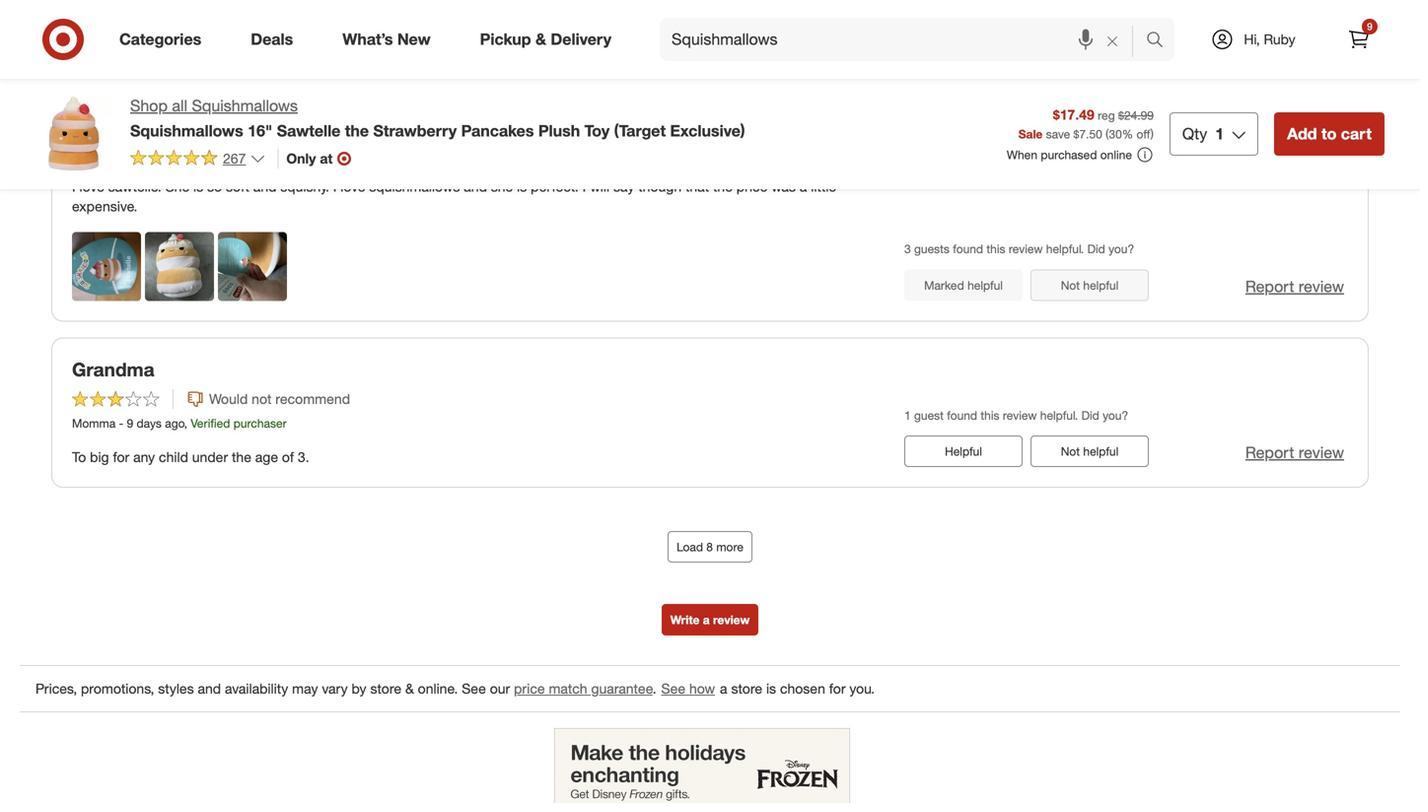 Task type: describe. For each thing, give the bounding box(es) containing it.
vary
[[322, 681, 348, 698]]

3 guests found this review helpful. did you?
[[904, 242, 1134, 257]]

quality
[[1102, 123, 1148, 141]]

report review for 3 guests found this review helpful. did you?
[[1246, 277, 1344, 296]]

ruby
[[1264, 31, 1296, 48]]

2 horizontal spatial and
[[464, 178, 487, 195]]

at
[[320, 150, 333, 167]]

write
[[670, 613, 700, 628]]

0 horizontal spatial 9
[[127, 416, 133, 431]]

soft
[[226, 178, 249, 195]]

What can we help you find? suggestions appear below search field
[[660, 18, 1151, 61]]

1 horizontal spatial and
[[253, 178, 277, 195]]

verified
[[191, 416, 230, 431]]

1 not from the top
[[1061, 7, 1080, 22]]

of inside quality out of 5
[[1125, 143, 1137, 160]]

9 link
[[1337, 18, 1381, 61]]

guests
[[914, 242, 950, 257]]

what's
[[342, 30, 393, 49]]

(
[[1106, 127, 1109, 141]]

little
[[811, 178, 836, 195]]

sawtelle inside shop all squishmallows squishmallows 16" sawtelle the strawberry pancakes plush toy (target exclusive)
[[277, 121, 341, 140]]

broad
[[1250, 123, 1289, 141]]

2 helpful from the top
[[945, 444, 982, 459]]

grandma
[[72, 358, 154, 381]]

0 vertical spatial recommend
[[252, 119, 326, 137]]

helpful down 3 guests found this review helpful. did you?
[[1083, 278, 1119, 293]]

load 8 more
[[677, 540, 744, 555]]

1 guest found this review helpful. did you?
[[904, 408, 1128, 423]]

0 horizontal spatial 1
[[904, 408, 911, 423]]

when purchased online
[[1007, 148, 1132, 162]]

out
[[1102, 143, 1122, 160]]

2 love from the left
[[341, 178, 365, 195]]

online
[[1100, 148, 1132, 162]]

add to cart
[[1287, 124, 1372, 144]]

267 link
[[130, 149, 266, 171]]

promotions,
[[81, 681, 154, 698]]

so
[[207, 178, 222, 195]]

would for sawtelle
[[209, 119, 248, 137]]

1 vertical spatial for
[[829, 681, 846, 698]]

would recommend
[[209, 119, 326, 137]]

1 not helpful button from the top
[[1031, 0, 1149, 30]]

2 days from the top
[[137, 416, 162, 431]]

0 horizontal spatial sawtelle
[[72, 87, 148, 110]]

under
[[192, 449, 228, 466]]

2 ago from the top
[[165, 416, 184, 431]]

search
[[1137, 32, 1185, 51]]

1 vertical spatial 8
[[706, 540, 713, 555]]

1 vertical spatial of
[[282, 449, 294, 466]]

helpful. for 3 guests found this review helpful. did you?
[[1046, 242, 1084, 257]]

marked helpful
[[924, 278, 1003, 293]]

was
[[771, 178, 796, 195]]

16"
[[248, 121, 273, 140]]

2 vertical spatial a
[[720, 681, 727, 698]]

qty
[[1182, 124, 1208, 144]]

hi,
[[1244, 31, 1260, 48]]

load
[[677, 540, 703, 555]]

you.
[[850, 681, 875, 698]]

expensive.
[[72, 198, 138, 215]]

deals link
[[234, 18, 318, 61]]

our
[[490, 681, 510, 698]]

all
[[172, 96, 187, 115]]

guarantee
[[591, 681, 653, 698]]

1 love from the left
[[79, 178, 104, 195]]

would for grandma
[[209, 391, 248, 408]]

price match guarantee link
[[514, 681, 653, 698]]

though
[[638, 178, 682, 195]]

age inside broad age appeal
[[1293, 123, 1317, 141]]

how
[[689, 681, 715, 698]]

$24.99
[[1118, 108, 1154, 123]]

new
[[397, 30, 431, 49]]

exclusive)
[[670, 121, 745, 140]]

off
[[1137, 127, 1151, 141]]

what's new link
[[326, 18, 455, 61]]

purchased
[[1041, 148, 1097, 162]]

what's new
[[342, 30, 431, 49]]

hi, ruby
[[1244, 31, 1296, 48]]

not helpful button for 3 guests found this review helpful. did you?
[[1031, 270, 1149, 301]]

marked helpful button
[[904, 270, 1023, 301]]

plush
[[538, 121, 580, 140]]

3.
[[298, 449, 309, 466]]

not
[[252, 391, 272, 408]]

broad age appeal
[[1250, 123, 1317, 160]]

pancakes
[[461, 121, 534, 140]]

add
[[1287, 124, 1317, 144]]

1 vertical spatial &
[[405, 681, 414, 698]]

perfect.
[[531, 178, 579, 195]]

the for pancakes
[[345, 121, 369, 140]]

she
[[491, 178, 513, 195]]

qty 1
[[1182, 124, 1224, 144]]

you? for 3 guests found this review helpful. did you?
[[1109, 242, 1134, 257]]

search button
[[1137, 18, 1185, 65]]

match
[[549, 681, 587, 698]]

$17.49 reg $24.99 sale save $ 7.50 ( 30 % off )
[[1019, 106, 1154, 141]]

write a review
[[670, 613, 750, 628]]

(target
[[614, 121, 666, 140]]

helpful button for the not helpful button related to 1 guest found this review helpful. did you?
[[904, 436, 1023, 468]]

momma - 9 days ago , verified purchaser
[[72, 416, 287, 431]]

helpful down "1 guest found this review helpful. did you?" on the bottom right of page
[[1083, 444, 1119, 459]]

found for guests
[[953, 242, 983, 257]]

-
[[119, 416, 123, 431]]

2 horizontal spatial is
[[766, 681, 776, 698]]

5
[[1141, 143, 1149, 160]]

1 vertical spatial age
[[255, 449, 278, 466]]

only
[[286, 150, 316, 167]]

the for of
[[232, 449, 251, 466]]

report for 1 guest found this review helpful. did you?
[[1246, 443, 1294, 463]]

squishy.
[[280, 178, 329, 195]]

a inside button
[[703, 613, 710, 628]]

$17.49
[[1053, 106, 1095, 123]]

sawtelle.
[[108, 178, 161, 195]]

cart
[[1341, 124, 1372, 144]]

add to cart button
[[1274, 112, 1385, 156]]

pickup
[[480, 30, 531, 49]]

chosen
[[780, 681, 825, 698]]



Task type: locate. For each thing, give the bounding box(es) containing it.
this right guest on the right of the page
[[981, 408, 1000, 423]]

2 i from the left
[[333, 178, 337, 195]]

1 vertical spatial you?
[[1103, 408, 1128, 423]]

did for 1 guest found this review helpful. did you?
[[1082, 408, 1100, 423]]

& left 'online.'
[[405, 681, 414, 698]]

not helpful button down "1 guest found this review helpful. did you?" on the bottom right of page
[[1031, 436, 1149, 468]]

1
[[1215, 124, 1224, 144], [904, 408, 911, 423]]

0 vertical spatial age
[[1293, 123, 1317, 141]]

0 vertical spatial of
[[1125, 143, 1137, 160]]

1 vertical spatial not
[[1061, 278, 1080, 293]]

is
[[193, 178, 203, 195], [517, 178, 527, 195], [766, 681, 776, 698]]

1 horizontal spatial of
[[1125, 143, 1137, 160]]

1 days from the top
[[137, 145, 162, 160]]

of left 5
[[1125, 143, 1137, 160]]

0 horizontal spatial and
[[198, 681, 221, 698]]

0 horizontal spatial a
[[703, 613, 710, 628]]

i
[[72, 178, 76, 195], [333, 178, 337, 195], [583, 178, 586, 195]]

ago
[[165, 145, 185, 160], [165, 416, 184, 431]]

1 vertical spatial the
[[713, 178, 733, 195]]

0 vertical spatial 8
[[127, 145, 134, 160]]

0 vertical spatial report
[[1246, 277, 1294, 296]]

did
[[1087, 242, 1105, 257], [1082, 408, 1100, 423]]

1 horizontal spatial sawtelle
[[277, 121, 341, 140]]

any
[[133, 449, 155, 466]]

review inside button
[[713, 613, 750, 628]]

$
[[1074, 127, 1079, 141]]

this for helpful
[[981, 408, 1000, 423]]

that
[[685, 178, 709, 195]]

prices, promotions, styles and availability may vary by store & online. see our price match guarantee . see how a store is chosen for you.
[[36, 681, 875, 698]]

not
[[1061, 7, 1080, 22], [1061, 278, 1080, 293], [1061, 444, 1080, 459]]

0 vertical spatial found
[[953, 242, 983, 257]]

,
[[184, 416, 187, 431]]

9 right -
[[127, 416, 133, 431]]

helpful
[[945, 7, 982, 22], [945, 444, 982, 459]]

a right how on the bottom of the page
[[720, 681, 727, 698]]

1 vertical spatial 9
[[127, 416, 133, 431]]

0 vertical spatial 9
[[1367, 20, 1373, 33]]

see left our
[[462, 681, 486, 698]]

is left so
[[193, 178, 203, 195]]

)
[[1151, 127, 1154, 141]]

of left 3.
[[282, 449, 294, 466]]

2 horizontal spatial a
[[800, 178, 807, 195]]

0 vertical spatial ago
[[165, 145, 185, 160]]

1 helpful button from the top
[[904, 0, 1023, 30]]

1 horizontal spatial price
[[737, 178, 768, 195]]

0 vertical spatial days
[[137, 145, 162, 160]]

& right pickup at the left top of page
[[536, 30, 546, 49]]

the inside i love sawtelle. she is so soft and squishy. i love squishmallows and she is perfect. i will say though that the price was a little expensive.
[[713, 178, 733, 195]]

more
[[716, 540, 744, 555]]

267
[[223, 150, 246, 167]]

guest
[[914, 408, 944, 423]]

1 helpful from the top
[[945, 7, 982, 22]]

i right squishy.
[[333, 178, 337, 195]]

helpful button for first the not helpful button from the top of the page
[[904, 0, 1023, 30]]

2 not helpful from the top
[[1061, 278, 1119, 293]]

styles
[[158, 681, 194, 698]]

1 store from the left
[[370, 681, 401, 698]]

helpful. for 1 guest found this review helpful. did you?
[[1040, 408, 1078, 423]]

and left she
[[464, 178, 487, 195]]

not helpful left search button
[[1061, 7, 1119, 22]]

ago up she
[[165, 145, 185, 160]]

is left chosen
[[766, 681, 776, 698]]

store
[[370, 681, 401, 698], [731, 681, 762, 698]]

1 horizontal spatial i
[[333, 178, 337, 195]]

see right "."
[[661, 681, 686, 698]]

1 horizontal spatial 9
[[1367, 20, 1373, 33]]

0 horizontal spatial for
[[113, 449, 129, 466]]

quality out of 5
[[1102, 123, 1149, 160]]

and right styles at the bottom of the page
[[198, 681, 221, 698]]

of
[[1125, 143, 1137, 160], [282, 449, 294, 466]]

not down "1 guest found this review helpful. did you?" on the bottom right of page
[[1061, 444, 1080, 459]]

found right guests at the top right of the page
[[953, 242, 983, 257]]

1 vertical spatial days
[[137, 416, 162, 431]]

0 vertical spatial squishmallows
[[192, 96, 298, 115]]

big
[[90, 449, 109, 466]]

advertisement region
[[554, 729, 850, 804]]

3 not helpful button from the top
[[1031, 436, 1149, 468]]

0 vertical spatial not
[[1061, 7, 1080, 22]]

3
[[904, 242, 911, 257]]

is right she
[[517, 178, 527, 195]]

report
[[1246, 277, 1294, 296], [1246, 443, 1294, 463]]

2 horizontal spatial the
[[713, 178, 733, 195]]

0 vertical spatial the
[[345, 121, 369, 140]]

age left to
[[1293, 123, 1317, 141]]

shop
[[130, 96, 168, 115]]

1 vertical spatial would
[[209, 391, 248, 408]]

1 vertical spatial 1
[[904, 408, 911, 423]]

see
[[462, 681, 486, 698], [661, 681, 686, 698]]

recommend
[[252, 119, 326, 137], [275, 391, 350, 408]]

did for 3 guests found this review helpful. did you?
[[1087, 242, 1105, 257]]

1 vertical spatial report review
[[1246, 443, 1344, 463]]

found right guest on the right of the page
[[947, 408, 977, 423]]

delivery
[[551, 30, 612, 49]]

0 horizontal spatial see
[[462, 681, 486, 698]]

0 vertical spatial price
[[737, 178, 768, 195]]

not helpful for 1 guest found this review helpful. did you?
[[1061, 444, 1119, 459]]

%
[[1122, 127, 1133, 141]]

prices,
[[36, 681, 77, 698]]

0 vertical spatial not helpful
[[1061, 7, 1119, 22]]

recommend up the only
[[252, 119, 326, 137]]

the inside shop all squishmallows squishmallows 16" sawtelle the strawberry pancakes plush toy (target exclusive)
[[345, 121, 369, 140]]

momma
[[72, 416, 116, 431]]

1 horizontal spatial 8
[[706, 540, 713, 555]]

for left you.
[[829, 681, 846, 698]]

1 horizontal spatial store
[[731, 681, 762, 698]]

you? for 1 guest found this review helpful. did you?
[[1103, 408, 1128, 423]]

would up verified
[[209, 391, 248, 408]]

report review button for 1 guest found this review helpful. did you?
[[1246, 442, 1344, 465]]

a
[[800, 178, 807, 195], [703, 613, 710, 628], [720, 681, 727, 698]]

she
[[165, 178, 190, 195]]

1 horizontal spatial for
[[829, 681, 846, 698]]

1 would from the top
[[209, 119, 248, 137]]

8 days ago
[[127, 145, 185, 160]]

price left was
[[737, 178, 768, 195]]

helpful inside button
[[968, 278, 1003, 293]]

and right the soft
[[253, 178, 277, 195]]

online.
[[418, 681, 458, 698]]

0 horizontal spatial is
[[193, 178, 203, 195]]

not for 3 guests found this review helpful. did you?
[[1061, 278, 1080, 293]]

price inside i love sawtelle. she is so soft and squishy. i love squishmallows and she is perfect. i will say though that the price was a little expensive.
[[737, 178, 768, 195]]

0 vertical spatial helpful
[[945, 7, 982, 22]]

0 vertical spatial report review button
[[1246, 275, 1344, 298]]

0 vertical spatial &
[[536, 30, 546, 49]]

ago up child
[[165, 416, 184, 431]]

pickup & delivery link
[[463, 18, 636, 61]]

0 horizontal spatial the
[[232, 449, 251, 466]]

not helpful down 3 guests found this review helpful. did you?
[[1061, 278, 1119, 293]]

2 report review button from the top
[[1246, 442, 1344, 465]]

1 vertical spatial price
[[514, 681, 545, 698]]

categories link
[[103, 18, 226, 61]]

.
[[653, 681, 656, 698]]

0 horizontal spatial love
[[79, 178, 104, 195]]

would not recommend
[[209, 391, 350, 408]]

deals
[[251, 30, 293, 49]]

age down purchaser
[[255, 449, 278, 466]]

this for marked helpful
[[987, 242, 1006, 257]]

1 horizontal spatial &
[[536, 30, 546, 49]]

helpful right marked
[[968, 278, 1003, 293]]

1 vertical spatial helpful button
[[904, 436, 1023, 468]]

2 see from the left
[[661, 681, 686, 698]]

0 vertical spatial did
[[1087, 242, 1105, 257]]

the right that
[[713, 178, 733, 195]]

to
[[1322, 124, 1337, 144]]

2 report review from the top
[[1246, 443, 1344, 463]]

not helpful down "1 guest found this review helpful. did you?" on the bottom right of page
[[1061, 444, 1119, 459]]

image of squishmallows 16" sawtelle the strawberry pancakes plush toy (target exclusive) image
[[36, 95, 114, 174]]

2 vertical spatial not helpful button
[[1031, 436, 1149, 468]]

not helpful button up search
[[1031, 0, 1149, 30]]

store right how on the bottom of the page
[[731, 681, 762, 698]]

helpful
[[1083, 7, 1119, 22], [968, 278, 1003, 293], [1083, 278, 1119, 293], [1083, 444, 1119, 459]]

0 vertical spatial you?
[[1109, 242, 1134, 257]]

marked
[[924, 278, 964, 293]]

0 vertical spatial this
[[987, 242, 1006, 257]]

2 vertical spatial not helpful
[[1061, 444, 1119, 459]]

1 vertical spatial not helpful
[[1061, 278, 1119, 293]]

guest review image 2 of 3, zoom in image
[[145, 232, 214, 301]]

0 horizontal spatial price
[[514, 681, 545, 698]]

the left strawberry
[[345, 121, 369, 140]]

guest review image 1 of 3, zoom in image
[[72, 232, 141, 301]]

1 see from the left
[[462, 681, 486, 698]]

not helpful for 3 guests found this review helpful. did you?
[[1061, 278, 1119, 293]]

1 vertical spatial did
[[1082, 408, 1100, 423]]

sawtelle up only at
[[277, 121, 341, 140]]

not helpful button for 1 guest found this review helpful. did you?
[[1031, 436, 1149, 468]]

0 horizontal spatial age
[[255, 449, 278, 466]]

0 vertical spatial for
[[113, 449, 129, 466]]

1 vertical spatial a
[[703, 613, 710, 628]]

not down 3 guests found this review helpful. did you?
[[1061, 278, 1080, 293]]

3 i from the left
[[583, 178, 586, 195]]

price right our
[[514, 681, 545, 698]]

1 vertical spatial helpful.
[[1040, 408, 1078, 423]]

days right -
[[137, 416, 162, 431]]

you?
[[1109, 242, 1134, 257], [1103, 408, 1128, 423]]

1 right "qty"
[[1215, 124, 1224, 144]]

1 report review from the top
[[1246, 277, 1344, 296]]

2 not from the top
[[1061, 278, 1080, 293]]

1 horizontal spatial age
[[1293, 123, 1317, 141]]

2 vertical spatial the
[[232, 449, 251, 466]]

0 vertical spatial a
[[800, 178, 807, 195]]

1 left guest on the right of the page
[[904, 408, 911, 423]]

and
[[253, 178, 277, 195], [464, 178, 487, 195], [198, 681, 221, 698]]

30
[[1109, 127, 1122, 141]]

1 horizontal spatial a
[[720, 681, 727, 698]]

sawtelle up shopper
[[72, 87, 148, 110]]

a right write
[[703, 613, 710, 628]]

availability
[[225, 681, 288, 698]]

0 horizontal spatial store
[[370, 681, 401, 698]]

for
[[113, 449, 129, 466], [829, 681, 846, 698]]

0 horizontal spatial 8
[[127, 145, 134, 160]]

1 vertical spatial report review button
[[1246, 442, 1344, 465]]

2 horizontal spatial i
[[583, 178, 586, 195]]

i love sawtelle. she is so soft and squishy. i love squishmallows and she is perfect. i will say though that the price was a little expensive.
[[72, 178, 836, 215]]

0 vertical spatial would
[[209, 119, 248, 137]]

purchaser
[[233, 416, 287, 431]]

only at
[[286, 150, 333, 167]]

i left will on the left top
[[583, 178, 586, 195]]

this up marked helpful
[[987, 242, 1006, 257]]

report review button
[[1246, 275, 1344, 298], [1246, 442, 1344, 465]]

1 vertical spatial ago
[[165, 416, 184, 431]]

1 ago from the top
[[165, 145, 185, 160]]

squishmallows down 'all'
[[130, 121, 243, 140]]

0 vertical spatial report review
[[1246, 277, 1344, 296]]

3 not helpful from the top
[[1061, 444, 1119, 459]]

days up sawtelle.
[[137, 145, 162, 160]]

1 i from the left
[[72, 178, 76, 195]]

squishmallows up 16"
[[192, 96, 298, 115]]

8 right load
[[706, 540, 713, 555]]

say
[[613, 178, 635, 195]]

1 vertical spatial this
[[981, 408, 1000, 423]]

guest review image 3 of 3, zoom in image
[[218, 232, 287, 301]]

0 horizontal spatial i
[[72, 178, 76, 195]]

love up expensive.
[[79, 178, 104, 195]]

8 up sawtelle.
[[127, 145, 134, 160]]

when
[[1007, 148, 1038, 162]]

to big for any child under the age of 3.
[[72, 449, 309, 466]]

0 vertical spatial sawtelle
[[72, 87, 148, 110]]

0 horizontal spatial &
[[405, 681, 414, 698]]

1 horizontal spatial 1
[[1215, 124, 1224, 144]]

1 vertical spatial helpful
[[945, 444, 982, 459]]

i up expensive.
[[72, 178, 76, 195]]

0 vertical spatial helpful.
[[1046, 242, 1084, 257]]

1 vertical spatial recommend
[[275, 391, 350, 408]]

squishmallows
[[192, 96, 298, 115], [130, 121, 243, 140]]

store right by
[[370, 681, 401, 698]]

squishmallows
[[369, 178, 460, 195]]

will
[[590, 178, 610, 195]]

report review button for 3 guests found this review helpful. did you?
[[1246, 275, 1344, 298]]

0 vertical spatial helpful button
[[904, 0, 1023, 30]]

1 vertical spatial found
[[947, 408, 977, 423]]

the
[[345, 121, 369, 140], [713, 178, 733, 195], [232, 449, 251, 466]]

2 would from the top
[[209, 391, 248, 408]]

1 not helpful from the top
[[1061, 7, 1119, 22]]

recommend right not
[[275, 391, 350, 408]]

a right was
[[800, 178, 807, 195]]

0 vertical spatial 1
[[1215, 124, 1224, 144]]

1 vertical spatial not helpful button
[[1031, 270, 1149, 301]]

not helpful button down 3 guests found this review helpful. did you?
[[1031, 270, 1149, 301]]

report review for 1 guest found this review helpful. did you?
[[1246, 443, 1344, 463]]

pickup & delivery
[[480, 30, 612, 49]]

appeal
[[1250, 143, 1294, 160]]

not for 1 guest found this review helpful. did you?
[[1061, 444, 1080, 459]]

3 not from the top
[[1061, 444, 1080, 459]]

to
[[72, 449, 86, 466]]

2 store from the left
[[731, 681, 762, 698]]

2 helpful button from the top
[[904, 436, 1023, 468]]

for right big
[[113, 449, 129, 466]]

report for 3 guests found this review helpful. did you?
[[1246, 277, 1294, 296]]

helpful left search button
[[1083, 7, 1119, 22]]

2 not helpful button from the top
[[1031, 270, 1149, 301]]

9 right "ruby" at top right
[[1367, 20, 1373, 33]]

write a review button
[[662, 605, 759, 636]]

1 horizontal spatial is
[[517, 178, 527, 195]]

would up 267
[[209, 119, 248, 137]]

1 vertical spatial sawtelle
[[277, 121, 341, 140]]

1 vertical spatial report
[[1246, 443, 1294, 463]]

sale
[[1019, 127, 1043, 141]]

1 report from the top
[[1246, 277, 1294, 296]]

love right squishy.
[[341, 178, 365, 195]]

the right under
[[232, 449, 251, 466]]

2 report from the top
[[1246, 443, 1294, 463]]

not left search button
[[1061, 7, 1080, 22]]

1 horizontal spatial love
[[341, 178, 365, 195]]

0 horizontal spatial of
[[282, 449, 294, 466]]

found for guest
[[947, 408, 977, 423]]

found
[[953, 242, 983, 257], [947, 408, 977, 423]]

0 vertical spatial not helpful button
[[1031, 0, 1149, 30]]

1 report review button from the top
[[1246, 275, 1344, 298]]

1 vertical spatial squishmallows
[[130, 121, 243, 140]]

a inside i love sawtelle. she is so soft and squishy. i love squishmallows and she is perfect. i will say though that the price was a little expensive.
[[800, 178, 807, 195]]

1 horizontal spatial the
[[345, 121, 369, 140]]

may
[[292, 681, 318, 698]]

categories
[[119, 30, 201, 49]]



Task type: vqa. For each thing, say whether or not it's contained in the screenshot.
$9.99
no



